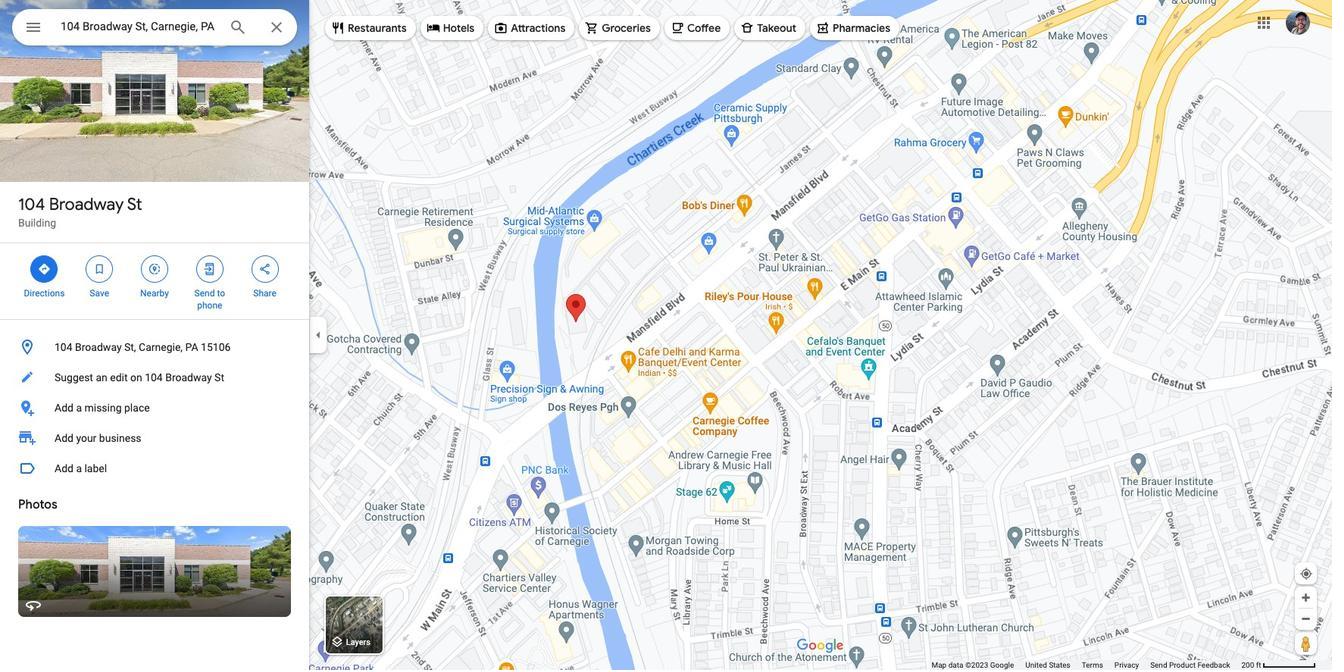 Task type: describe. For each thing, give the bounding box(es) containing it.
 button
[[12, 9, 55, 49]]

privacy button
[[1115, 660, 1139, 670]]

missing
[[84, 402, 122, 414]]

building
[[18, 217, 56, 229]]

show street view coverage image
[[1295, 632, 1317, 655]]

privacy
[[1115, 661, 1139, 669]]

104 for st
[[18, 194, 45, 215]]

suggest an edit on 104 broadway st
[[55, 371, 224, 384]]

terms
[[1082, 661, 1103, 669]]

broadway inside button
[[165, 371, 212, 384]]

takeout
[[757, 21, 797, 35]]

layers
[[346, 638, 371, 648]]


[[93, 261, 106, 277]]

carnegie,
[[139, 341, 183, 353]]

st inside suggest an edit on 104 broadway st button
[[215, 371, 224, 384]]

add for add a label
[[55, 462, 73, 474]]

google maps element
[[0, 0, 1333, 670]]

send to phone
[[194, 288, 225, 311]]

attractions
[[511, 21, 566, 35]]

edit
[[110, 371, 128, 384]]

attractions button
[[488, 10, 575, 46]]

104 broadway st, carnegie, pa 15106 button
[[0, 332, 309, 362]]

 search field
[[12, 9, 297, 49]]

your
[[76, 432, 97, 444]]

map data ©2023 google
[[932, 661, 1014, 669]]

share
[[253, 288, 277, 299]]

add a label button
[[0, 453, 309, 484]]

200
[[1242, 661, 1255, 669]]

directions
[[24, 288, 65, 299]]

104 inside button
[[145, 371, 163, 384]]

send for send to phone
[[194, 288, 215, 299]]

send for send product feedback
[[1151, 661, 1168, 669]]

pharmacies
[[833, 21, 891, 35]]

map
[[932, 661, 947, 669]]

collapse side panel image
[[310, 327, 327, 343]]

st inside 104 broadway st building
[[127, 194, 142, 215]]

add a missing place
[[55, 402, 150, 414]]

add for add your business
[[55, 432, 73, 444]]

zoom out image
[[1301, 613, 1312, 625]]

on
[[130, 371, 142, 384]]

to
[[217, 288, 225, 299]]

data
[[949, 661, 964, 669]]

zoom in image
[[1301, 592, 1312, 603]]

hotels
[[443, 21, 475, 35]]

a for label
[[76, 462, 82, 474]]

place
[[124, 402, 150, 414]]

states
[[1049, 661, 1071, 669]]


[[203, 261, 217, 277]]

15106
[[201, 341, 231, 353]]

groceries
[[602, 21, 651, 35]]

add a missing place button
[[0, 393, 309, 423]]



Task type: locate. For each thing, give the bounding box(es) containing it.
1 vertical spatial a
[[76, 462, 82, 474]]

feedback
[[1198, 661, 1231, 669]]

104 broadway st main content
[[0, 0, 309, 670]]

st
[[127, 194, 142, 215], [215, 371, 224, 384]]

©2023
[[966, 661, 989, 669]]

104
[[18, 194, 45, 215], [55, 341, 72, 353], [145, 371, 163, 384]]

0 vertical spatial 104
[[18, 194, 45, 215]]


[[37, 261, 51, 277]]

hotels button
[[420, 10, 484, 46]]

1 vertical spatial 104
[[55, 341, 72, 353]]

2 vertical spatial broadway
[[165, 371, 212, 384]]

0 horizontal spatial send
[[194, 288, 215, 299]]

2 vertical spatial 104
[[145, 371, 163, 384]]

coffee button
[[665, 10, 730, 46]]

united
[[1026, 661, 1047, 669]]

send product feedback
[[1151, 661, 1231, 669]]

label
[[84, 462, 107, 474]]

1 horizontal spatial 104
[[55, 341, 72, 353]]

2 a from the top
[[76, 462, 82, 474]]

send product feedback button
[[1151, 660, 1231, 670]]

send left product on the bottom of page
[[1151, 661, 1168, 669]]

0 vertical spatial add
[[55, 402, 73, 414]]

104 inside 104 broadway st building
[[18, 194, 45, 215]]

104 up suggest
[[55, 341, 72, 353]]

add
[[55, 402, 73, 414], [55, 432, 73, 444], [55, 462, 73, 474]]

restaurants
[[348, 21, 407, 35]]

add down suggest
[[55, 402, 73, 414]]

groceries button
[[579, 10, 660, 46]]

google
[[990, 661, 1014, 669]]

a
[[76, 402, 82, 414], [76, 462, 82, 474]]

pharmacies button
[[810, 10, 900, 46]]

business
[[99, 432, 141, 444]]

broadway
[[49, 194, 124, 215], [75, 341, 122, 353], [165, 371, 212, 384]]

0 vertical spatial broadway
[[49, 194, 124, 215]]

phone
[[197, 300, 222, 311]]

send up phone
[[194, 288, 215, 299]]

st,
[[124, 341, 136, 353]]

add for add a missing place
[[55, 402, 73, 414]]

a left label
[[76, 462, 82, 474]]

0 vertical spatial st
[[127, 194, 142, 215]]

0 horizontal spatial 104
[[18, 194, 45, 215]]

footer containing map data ©2023 google
[[932, 660, 1242, 670]]

104 broadway st, carnegie, pa 15106
[[55, 341, 231, 353]]

None field
[[61, 17, 217, 36]]

200 ft button
[[1242, 661, 1317, 669]]

send inside the send to phone
[[194, 288, 215, 299]]

broadway up 'building'
[[49, 194, 124, 215]]

1 a from the top
[[76, 402, 82, 414]]

united states button
[[1026, 660, 1071, 670]]

200 ft
[[1242, 661, 1262, 669]]

takeout button
[[735, 10, 806, 46]]

104 Broadway St, Carnegie, PA 15106 field
[[12, 9, 297, 45]]

104 broadway st building
[[18, 194, 142, 229]]

1 add from the top
[[55, 402, 73, 414]]

2 vertical spatial add
[[55, 462, 73, 474]]

104 right on at the left of page
[[145, 371, 163, 384]]

footer
[[932, 660, 1242, 670]]

add your business
[[55, 432, 141, 444]]

broadway for st,
[[75, 341, 122, 353]]


[[148, 261, 161, 277]]


[[24, 17, 42, 38]]

0 vertical spatial a
[[76, 402, 82, 414]]

nearby
[[140, 288, 169, 299]]

restaurants button
[[325, 10, 416, 46]]

104 up 'building'
[[18, 194, 45, 215]]

2 horizontal spatial 104
[[145, 371, 163, 384]]

0 horizontal spatial st
[[127, 194, 142, 215]]

104 inside button
[[55, 341, 72, 353]]

104 for st,
[[55, 341, 72, 353]]

footer inside 'google maps' element
[[932, 660, 1242, 670]]

a left missing
[[76, 402, 82, 414]]

photos
[[18, 497, 57, 512]]

broadway down pa
[[165, 371, 212, 384]]

google account: cj baylor  
(christian.baylor@adept.ai) image
[[1286, 10, 1311, 35]]

suggest
[[55, 371, 93, 384]]

united states
[[1026, 661, 1071, 669]]

send
[[194, 288, 215, 299], [1151, 661, 1168, 669]]

1 vertical spatial add
[[55, 432, 73, 444]]

broadway for st
[[49, 194, 124, 215]]

a for missing
[[76, 402, 82, 414]]

add your business link
[[0, 423, 309, 453]]

1 horizontal spatial send
[[1151, 661, 1168, 669]]

broadway inside button
[[75, 341, 122, 353]]

add left label
[[55, 462, 73, 474]]

2 add from the top
[[55, 432, 73, 444]]

1 horizontal spatial st
[[215, 371, 224, 384]]

actions for 104 broadway st region
[[0, 243, 309, 319]]


[[258, 261, 272, 277]]

send inside button
[[1151, 661, 1168, 669]]

suggest an edit on 104 broadway st button
[[0, 362, 309, 393]]

broadway up an
[[75, 341, 122, 353]]

0 vertical spatial send
[[194, 288, 215, 299]]

1 vertical spatial broadway
[[75, 341, 122, 353]]

coffee
[[687, 21, 721, 35]]

show your location image
[[1300, 567, 1314, 581]]

3 add from the top
[[55, 462, 73, 474]]

add a label
[[55, 462, 107, 474]]

none field inside 104 broadway st, carnegie, pa 15106 field
[[61, 17, 217, 36]]

ft
[[1257, 661, 1262, 669]]

1 vertical spatial st
[[215, 371, 224, 384]]

save
[[90, 288, 109, 299]]

product
[[1170, 661, 1196, 669]]

add left your
[[55, 432, 73, 444]]

terms button
[[1082, 660, 1103, 670]]

1 vertical spatial send
[[1151, 661, 1168, 669]]

an
[[96, 371, 107, 384]]

pa
[[185, 341, 198, 353]]

broadway inside 104 broadway st building
[[49, 194, 124, 215]]



Task type: vqa. For each thing, say whether or not it's contained in the screenshot.
Google Account: CJ Baylor  
(christian.baylor@adept.ai) 'image'
yes



